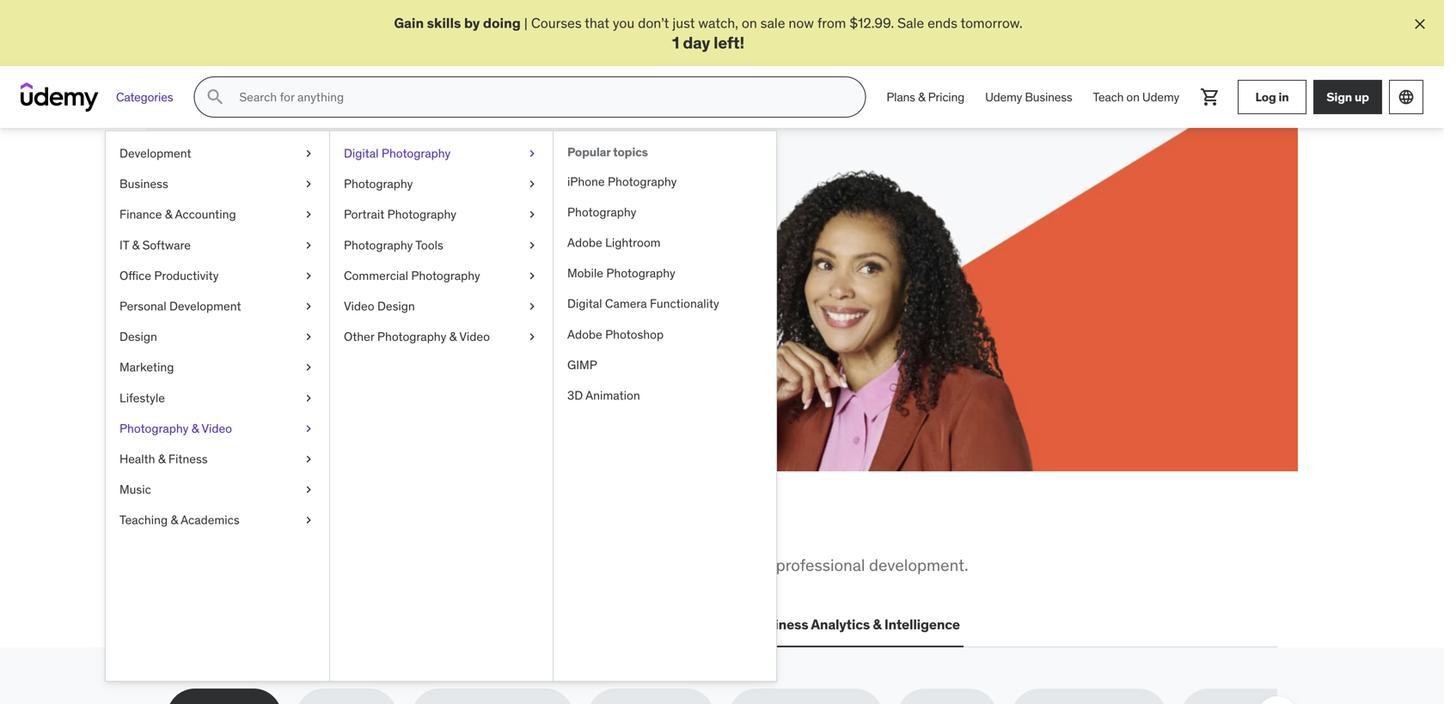 Task type: vqa. For each thing, say whether or not it's contained in the screenshot.
Music
yes



Task type: describe. For each thing, give the bounding box(es) containing it.
photography up digital camera functionality
[[606, 266, 675, 281]]

data science
[[523, 617, 607, 634]]

categories
[[116, 89, 173, 105]]

iphone photography
[[567, 174, 677, 190]]

topics
[[613, 145, 648, 160]]

udemy image
[[21, 83, 99, 112]]

plans & pricing link
[[876, 77, 975, 118]]

shopping cart with 0 items image
[[1200, 87, 1221, 108]]

photography up portrait photography
[[382, 146, 451, 161]]

for
[[283, 280, 299, 298]]

practice,
[[323, 203, 440, 239]]

xsmall image for other photography & video
[[525, 329, 539, 346]]

starting
[[515, 280, 563, 298]]

xsmall image for music
[[302, 482, 315, 499]]

business analytics & intelligence
[[750, 617, 960, 634]]

data science button
[[519, 605, 610, 646]]

plans & pricing
[[887, 89, 965, 105]]

ends for |
[[928, 14, 958, 32]]

place
[[550, 513, 622, 548]]

choose a language image
[[1398, 89, 1415, 106]]

it & software
[[119, 238, 191, 253]]

rounded
[[711, 555, 772, 576]]

2 udemy from the left
[[1142, 89, 1179, 105]]

data
[[523, 617, 553, 634]]

design link
[[106, 322, 329, 353]]

office productivity
[[119, 268, 219, 284]]

photography tools
[[344, 238, 443, 253]]

popular
[[567, 145, 611, 160]]

in inside the learn, practice, succeed (and save) courses for every skill in your learning journey, starting at $12.99. sale ends tomorrow.
[[366, 280, 377, 298]]

workplace
[[261, 555, 336, 576]]

left!
[[714, 32, 744, 53]]

every
[[303, 280, 336, 298]]

at
[[229, 299, 241, 317]]

iphone photography link
[[554, 167, 776, 197]]

succeed
[[445, 203, 552, 239]]

it & software link
[[106, 230, 329, 261]]

tomorrow. for |
[[961, 14, 1023, 32]]

& inside button
[[873, 617, 882, 634]]

need
[[393, 513, 459, 548]]

ends for save)
[[322, 299, 352, 317]]

mobile photography
[[567, 266, 675, 281]]

& for fitness
[[158, 452, 166, 467]]

categories button
[[106, 77, 183, 118]]

critical
[[208, 555, 257, 576]]

photography & video
[[119, 421, 232, 437]]

learn,
[[229, 203, 318, 239]]

photography down topics
[[608, 174, 677, 190]]

$12.99. for save)
[[244, 299, 289, 317]]

personal development link
[[106, 292, 329, 322]]

digital photography element
[[553, 132, 776, 682]]

personal development
[[119, 299, 241, 314]]

academics
[[181, 513, 240, 529]]

xsmall image for marketing
[[302, 360, 315, 376]]

development inside 'personal development' link
[[169, 299, 241, 314]]

udemy business
[[985, 89, 1072, 105]]

courses for (and
[[229, 280, 279, 298]]

just
[[672, 14, 695, 32]]

log
[[1256, 89, 1276, 105]]

2 horizontal spatial business
[[1025, 89, 1072, 105]]

software
[[142, 238, 191, 253]]

teaching
[[119, 513, 168, 529]]

in inside all the skills you need in one place from critical workplace skills to technical topics, our catalog supports well-rounded professional development.
[[464, 513, 491, 548]]

marketing link
[[106, 353, 329, 383]]

gain
[[394, 14, 424, 32]]

teaching & academics link
[[106, 506, 329, 536]]

photography up commercial
[[344, 238, 413, 253]]

that
[[585, 14, 609, 32]]

teach
[[1093, 89, 1124, 105]]

it for it certifications
[[309, 617, 320, 634]]

udemy business link
[[975, 77, 1083, 118]]

photography up tools
[[387, 207, 456, 223]]

development inside 'development' link
[[119, 146, 191, 161]]

day
[[683, 32, 710, 53]]

video design
[[344, 299, 415, 314]]

photography up "portrait" at the top of the page
[[344, 176, 413, 192]]

adobe for adobe photoshop
[[567, 327, 602, 343]]

commercial
[[344, 268, 408, 284]]

well-
[[676, 555, 711, 576]]

supports
[[607, 555, 672, 576]]

photography down video design link
[[377, 329, 446, 345]]

fitness
[[168, 452, 208, 467]]

up
[[1355, 89, 1369, 105]]

xsmall image for commercial photography
[[525, 268, 539, 285]]

photography link for portrait photography
[[330, 169, 553, 200]]

other
[[344, 329, 374, 345]]

music link
[[106, 475, 329, 506]]

xsmall image for office productivity
[[302, 268, 315, 285]]

music
[[119, 482, 151, 498]]

office
[[119, 268, 151, 284]]

all
[[167, 513, 207, 548]]

teach on udemy link
[[1083, 77, 1190, 118]]

don't
[[638, 14, 669, 32]]

xsmall image for health & fitness
[[302, 451, 315, 468]]

sign up
[[1327, 89, 1369, 105]]

tomorrow. for save)
[[355, 299, 417, 317]]

gain skills by doing | courses that you don't just watch, on sale now from $12.99. sale ends tomorrow. 1 day left!
[[394, 14, 1023, 53]]

photography tools link
[[330, 230, 553, 261]]

1 horizontal spatial skills
[[340, 555, 377, 576]]

professional
[[776, 555, 865, 576]]

animation
[[586, 388, 640, 404]]

2 horizontal spatial in
[[1279, 89, 1289, 105]]

xsmall image for personal development
[[302, 298, 315, 315]]

gimp link
[[554, 350, 776, 381]]

log in
[[1256, 89, 1289, 105]]

from
[[817, 14, 846, 32]]

digital for digital camera functionality
[[567, 296, 602, 312]]

& for academics
[[171, 513, 178, 529]]

portrait photography
[[344, 207, 456, 223]]

learning
[[410, 280, 460, 298]]

0 vertical spatial design
[[377, 299, 415, 314]]

commercial photography link
[[330, 261, 553, 292]]



Task type: locate. For each thing, give the bounding box(es) containing it.
0 horizontal spatial courses
[[229, 280, 279, 298]]

1 adobe from the top
[[567, 235, 602, 251]]

submit search image
[[205, 87, 226, 108]]

sale up plans
[[897, 14, 924, 32]]

0 horizontal spatial you
[[339, 513, 388, 548]]

1 vertical spatial $12.99.
[[244, 299, 289, 317]]

1 vertical spatial you
[[339, 513, 388, 548]]

ends down skill
[[322, 299, 352, 317]]

in right log
[[1279, 89, 1289, 105]]

& up fitness
[[191, 421, 199, 437]]

1 horizontal spatial on
[[1126, 89, 1140, 105]]

business for business analytics & intelligence
[[750, 617, 808, 634]]

xsmall image
[[302, 145, 315, 162], [525, 145, 539, 162], [302, 176, 315, 193], [525, 207, 539, 223], [302, 329, 315, 346], [525, 329, 539, 346], [302, 360, 315, 376], [302, 390, 315, 407], [302, 421, 315, 438], [302, 513, 315, 529]]

sale down every
[[292, 299, 319, 317]]

1 horizontal spatial digital
[[567, 296, 602, 312]]

photography up "adobe lightroom" at the top left of page
[[567, 205, 636, 220]]

business left analytics
[[750, 617, 808, 634]]

digital down mobile
[[567, 296, 602, 312]]

courses
[[531, 14, 582, 32], [229, 280, 279, 298]]

development down categories dropdown button
[[119, 146, 191, 161]]

xsmall image inside portrait photography link
[[525, 207, 539, 223]]

marketing
[[119, 360, 174, 376]]

courses inside 'gain skills by doing | courses that you don't just watch, on sale now from $12.99. sale ends tomorrow. 1 day left!'
[[531, 14, 582, 32]]

xsmall image for photography
[[525, 176, 539, 193]]

1 horizontal spatial video
[[344, 299, 374, 314]]

photography link up portrait photography
[[330, 169, 553, 200]]

xsmall image inside office productivity link
[[302, 268, 315, 285]]

other photography & video
[[344, 329, 490, 345]]

adobe photoshop
[[567, 327, 664, 343]]

xsmall image inside "other photography & video" link
[[525, 329, 539, 346]]

1
[[672, 32, 679, 53]]

0 horizontal spatial design
[[119, 329, 157, 345]]

gimp
[[567, 358, 597, 373]]

xsmall image inside the photography tools link
[[525, 237, 539, 254]]

xsmall image inside health & fitness link
[[302, 451, 315, 468]]

xsmall image for design
[[302, 329, 315, 346]]

0 vertical spatial digital
[[344, 146, 379, 161]]

0 horizontal spatial sale
[[292, 299, 319, 317]]

1 horizontal spatial courses
[[531, 14, 582, 32]]

tomorrow. up udemy business
[[961, 14, 1023, 32]]

save)
[[294, 237, 362, 273]]

business left teach
[[1025, 89, 1072, 105]]

business up "finance"
[[119, 176, 168, 192]]

xsmall image inside 'personal development' link
[[302, 298, 315, 315]]

you inside 'gain skills by doing | courses that you don't just watch, on sale now from $12.99. sale ends tomorrow. 1 day left!'
[[613, 14, 635, 32]]

you up to in the bottom of the page
[[339, 513, 388, 548]]

from
[[167, 555, 205, 576]]

photoshop
[[605, 327, 664, 343]]

& for software
[[132, 238, 139, 253]]

photography down the photography tools link
[[411, 268, 480, 284]]

$12.99. down for
[[244, 299, 289, 317]]

3d
[[567, 388, 583, 404]]

topics,
[[469, 555, 517, 576]]

finance & accounting
[[119, 207, 236, 223]]

sign up link
[[1314, 80, 1382, 114]]

0 horizontal spatial $12.99.
[[244, 299, 289, 317]]

2 adobe from the top
[[567, 327, 602, 343]]

2 horizontal spatial skills
[[427, 14, 461, 32]]

1 vertical spatial courses
[[229, 280, 279, 298]]

sale for save)
[[292, 299, 319, 317]]

accounting
[[175, 207, 236, 223]]

1 vertical spatial sale
[[292, 299, 319, 317]]

1 vertical spatial it
[[309, 617, 320, 634]]

1 vertical spatial digital
[[567, 296, 602, 312]]

design down personal
[[119, 329, 157, 345]]

& right plans
[[918, 89, 925, 105]]

business for business
[[119, 176, 168, 192]]

0 vertical spatial on
[[742, 14, 757, 32]]

0 vertical spatial ends
[[928, 14, 958, 32]]

1 horizontal spatial you
[[613, 14, 635, 32]]

it up office
[[119, 238, 129, 253]]

xsmall image inside it & software link
[[302, 237, 315, 254]]

camera
[[605, 296, 647, 312]]

tomorrow. down 'your'
[[355, 299, 417, 317]]

& for video
[[191, 421, 199, 437]]

analytics
[[811, 617, 870, 634]]

xsmall image for teaching & academics
[[302, 513, 315, 529]]

0 horizontal spatial skills
[[261, 513, 334, 548]]

intelligence
[[884, 617, 960, 634]]

finance & accounting link
[[106, 200, 329, 230]]

xsmall image
[[525, 176, 539, 193], [302, 207, 315, 223], [302, 237, 315, 254], [525, 237, 539, 254], [302, 268, 315, 285], [525, 268, 539, 285], [302, 298, 315, 315], [525, 298, 539, 315], [302, 451, 315, 468], [302, 482, 315, 499]]

0 vertical spatial skills
[[427, 14, 461, 32]]

0 vertical spatial $12.99.
[[850, 14, 894, 32]]

development link
[[106, 139, 329, 169]]

iphone
[[567, 174, 605, 190]]

2 vertical spatial skills
[[340, 555, 377, 576]]

business inside button
[[750, 617, 808, 634]]

1 horizontal spatial in
[[464, 513, 491, 548]]

udemy
[[985, 89, 1022, 105], [1142, 89, 1179, 105]]

1 vertical spatial video
[[459, 329, 490, 345]]

watch,
[[698, 14, 738, 32]]

digital photography
[[344, 146, 451, 161]]

it left certifications on the bottom of page
[[309, 617, 320, 634]]

1 udemy from the left
[[985, 89, 1022, 105]]

1 vertical spatial ends
[[322, 299, 352, 317]]

tomorrow. inside 'gain skills by doing | courses that you don't just watch, on sale now from $12.99. sale ends tomorrow. 1 day left!'
[[961, 14, 1023, 32]]

2 horizontal spatial video
[[459, 329, 490, 345]]

ends inside 'gain skills by doing | courses that you don't just watch, on sale now from $12.99. sale ends tomorrow. 1 day left!'
[[928, 14, 958, 32]]

adobe photoshop link
[[554, 320, 776, 350]]

udemy left shopping cart with 0 items icon
[[1142, 89, 1179, 105]]

it certifications
[[309, 617, 410, 634]]

sale
[[760, 14, 785, 32]]

0 vertical spatial it
[[119, 238, 129, 253]]

xsmall image for lifestyle
[[302, 390, 315, 407]]

xsmall image for video design
[[525, 298, 539, 315]]

xsmall image inside lifestyle link
[[302, 390, 315, 407]]

0 vertical spatial video
[[344, 299, 374, 314]]

photography link
[[330, 169, 553, 200], [554, 197, 776, 228]]

courses right the |
[[531, 14, 582, 32]]

portrait photography link
[[330, 200, 553, 230]]

tools
[[415, 238, 443, 253]]

design
[[377, 299, 415, 314], [119, 329, 157, 345]]

popular topics
[[567, 145, 648, 160]]

skills
[[427, 14, 461, 32], [261, 513, 334, 548], [340, 555, 377, 576]]

xsmall image inside teaching & academics link
[[302, 513, 315, 529]]

journey,
[[464, 280, 512, 298]]

commercial photography
[[344, 268, 480, 284]]

0 vertical spatial tomorrow.
[[961, 14, 1023, 32]]

development down office productivity link
[[169, 299, 241, 314]]

you right that
[[613, 14, 635, 32]]

1 vertical spatial tomorrow.
[[355, 299, 417, 317]]

skills inside 'gain skills by doing | courses that you don't just watch, on sale now from $12.99. sale ends tomorrow. 1 day left!'
[[427, 14, 461, 32]]

0 vertical spatial business
[[1025, 89, 1072, 105]]

& right analytics
[[873, 617, 882, 634]]

xsmall image for it & software
[[302, 237, 315, 254]]

xsmall image for photography tools
[[525, 237, 539, 254]]

photography link for adobe lightroom
[[554, 197, 776, 228]]

1 vertical spatial design
[[119, 329, 157, 345]]

photography link up lightroom
[[554, 197, 776, 228]]

health & fitness link
[[106, 445, 329, 475]]

courses up at
[[229, 280, 279, 298]]

adobe lightroom
[[567, 235, 661, 251]]

1 vertical spatial development
[[169, 299, 241, 314]]

certifications
[[323, 617, 410, 634]]

plans
[[887, 89, 915, 105]]

pricing
[[928, 89, 965, 105]]

on inside 'gain skills by doing | courses that you don't just watch, on sale now from $12.99. sale ends tomorrow. 1 day left!'
[[742, 14, 757, 32]]

0 vertical spatial courses
[[531, 14, 582, 32]]

Search for anything text field
[[236, 83, 844, 112]]

1 horizontal spatial ends
[[928, 14, 958, 32]]

courses for doing
[[531, 14, 582, 32]]

1 vertical spatial on
[[1126, 89, 1140, 105]]

& up office
[[132, 238, 139, 253]]

in up video design
[[366, 280, 377, 298]]

0 horizontal spatial digital
[[344, 146, 379, 161]]

1 horizontal spatial sale
[[897, 14, 924, 32]]

sale for |
[[897, 14, 924, 32]]

xsmall image inside commercial photography link
[[525, 268, 539, 285]]

0 horizontal spatial photography link
[[330, 169, 553, 200]]

skills left by
[[427, 14, 461, 32]]

in up topics,
[[464, 513, 491, 548]]

xsmall image inside 'development' link
[[302, 145, 315, 162]]

0 vertical spatial development
[[119, 146, 191, 161]]

0 vertical spatial you
[[613, 14, 635, 32]]

& right "finance"
[[165, 207, 172, 223]]

skill
[[339, 280, 363, 298]]

xsmall image for photography & video
[[302, 421, 315, 438]]

& down video design link
[[449, 329, 457, 345]]

2 vertical spatial video
[[202, 421, 232, 437]]

on left the "sale"
[[742, 14, 757, 32]]

other photography & video link
[[330, 322, 553, 353]]

1 vertical spatial business
[[119, 176, 168, 192]]

xsmall image for digital photography
[[525, 145, 539, 162]]

1 vertical spatial in
[[366, 280, 377, 298]]

0 horizontal spatial it
[[119, 238, 129, 253]]

& right teaching at bottom
[[171, 513, 178, 529]]

adobe up mobile
[[567, 235, 602, 251]]

photography up health & fitness
[[119, 421, 189, 437]]

science
[[556, 617, 607, 634]]

digital camera functionality
[[567, 296, 719, 312]]

adobe for adobe lightroom
[[567, 235, 602, 251]]

1 horizontal spatial tomorrow.
[[961, 14, 1023, 32]]

sale inside the learn, practice, succeed (and save) courses for every skill in your learning journey, starting at $12.99. sale ends tomorrow.
[[292, 299, 319, 317]]

& for accounting
[[165, 207, 172, 223]]

1 horizontal spatial photography link
[[554, 197, 776, 228]]

our
[[521, 555, 545, 576]]

1 vertical spatial skills
[[261, 513, 334, 548]]

adobe up gimp
[[567, 327, 602, 343]]

tomorrow.
[[961, 14, 1023, 32], [355, 299, 417, 317]]

adobe
[[567, 235, 602, 251], [567, 327, 602, 343]]

photography
[[382, 146, 451, 161], [608, 174, 677, 190], [344, 176, 413, 192], [567, 205, 636, 220], [387, 207, 456, 223], [344, 238, 413, 253], [606, 266, 675, 281], [411, 268, 480, 284], [377, 329, 446, 345], [119, 421, 189, 437]]

you inside all the skills you need in one place from critical workplace skills to technical topics, our catalog supports well-rounded professional development.
[[339, 513, 388, 548]]

1 vertical spatial adobe
[[567, 327, 602, 343]]

udemy right pricing
[[985, 89, 1022, 105]]

digital for digital photography
[[344, 146, 379, 161]]

you
[[613, 14, 635, 32], [339, 513, 388, 548]]

one
[[496, 513, 545, 548]]

xsmall image inside design link
[[302, 329, 315, 346]]

2 vertical spatial in
[[464, 513, 491, 548]]

ends inside the learn, practice, succeed (and save) courses for every skill in your learning journey, starting at $12.99. sale ends tomorrow.
[[322, 299, 352, 317]]

skills up workplace
[[261, 513, 334, 548]]

0 vertical spatial in
[[1279, 89, 1289, 105]]

courses inside the learn, practice, succeed (and save) courses for every skill in your learning journey, starting at $12.99. sale ends tomorrow.
[[229, 280, 279, 298]]

doing
[[483, 14, 521, 32]]

1 horizontal spatial design
[[377, 299, 415, 314]]

business analytics & intelligence button
[[747, 605, 964, 646]]

sale inside 'gain skills by doing | courses that you don't just watch, on sale now from $12.99. sale ends tomorrow. 1 day left!'
[[897, 14, 924, 32]]

0 vertical spatial adobe
[[567, 235, 602, 251]]

digital
[[344, 146, 379, 161], [567, 296, 602, 312]]

photography & video link
[[106, 414, 329, 445]]

video down video design link
[[459, 329, 490, 345]]

3d animation
[[567, 388, 640, 404]]

technical
[[399, 555, 465, 576]]

personal
[[119, 299, 166, 314]]

xsmall image inside photography & video link
[[302, 421, 315, 438]]

tomorrow. inside the learn, practice, succeed (and save) courses for every skill in your learning journey, starting at $12.99. sale ends tomorrow.
[[355, 299, 417, 317]]

it for it & software
[[119, 238, 129, 253]]

it inside button
[[309, 617, 320, 634]]

digital up "portrait" at the top of the page
[[344, 146, 379, 161]]

close image
[[1412, 15, 1429, 33]]

0 horizontal spatial tomorrow.
[[355, 299, 417, 317]]

& right health
[[158, 452, 166, 467]]

& inside "link"
[[165, 207, 172, 223]]

0 horizontal spatial on
[[742, 14, 757, 32]]

on
[[742, 14, 757, 32], [1126, 89, 1140, 105]]

it
[[119, 238, 129, 253], [309, 617, 320, 634]]

design down 'your'
[[377, 299, 415, 314]]

1 horizontal spatial business
[[750, 617, 808, 634]]

ends up pricing
[[928, 14, 958, 32]]

xsmall image inside business link
[[302, 176, 315, 193]]

xsmall image inside the digital photography link
[[525, 145, 539, 162]]

1 horizontal spatial $12.99.
[[850, 14, 894, 32]]

0 horizontal spatial video
[[202, 421, 232, 437]]

1 horizontal spatial udemy
[[1142, 89, 1179, 105]]

& for pricing
[[918, 89, 925, 105]]

xsmall image for finance & accounting
[[302, 207, 315, 223]]

$12.99. inside 'gain skills by doing | courses that you don't just watch, on sale now from $12.99. sale ends tomorrow. 1 day left!'
[[850, 14, 894, 32]]

xsmall image for business
[[302, 176, 315, 193]]

video design link
[[330, 292, 553, 322]]

2 vertical spatial business
[[750, 617, 808, 634]]

health & fitness
[[119, 452, 208, 467]]

xsmall image inside video design link
[[525, 298, 539, 315]]

xsmall image inside marketing "link"
[[302, 360, 315, 376]]

0 vertical spatial sale
[[897, 14, 924, 32]]

video down lifestyle link at the bottom left of the page
[[202, 421, 232, 437]]

sign
[[1327, 89, 1352, 105]]

adobe lightroom link
[[554, 228, 776, 259]]

xsmall image for development
[[302, 145, 315, 162]]

1 horizontal spatial it
[[309, 617, 320, 634]]

$12.99. for |
[[850, 14, 894, 32]]

$12.99.
[[850, 14, 894, 32], [244, 299, 289, 317]]

xsmall image inside finance & accounting "link"
[[302, 207, 315, 223]]

0 horizontal spatial in
[[366, 280, 377, 298]]

xsmall image for portrait photography
[[525, 207, 539, 223]]

0 horizontal spatial business
[[119, 176, 168, 192]]

video down skill
[[344, 299, 374, 314]]

skills left to in the bottom of the page
[[340, 555, 377, 576]]

|
[[524, 14, 528, 32]]

functionality
[[650, 296, 719, 312]]

portrait
[[344, 207, 384, 223]]

0 horizontal spatial udemy
[[985, 89, 1022, 105]]

$12.99. inside the learn, practice, succeed (and save) courses for every skill in your learning journey, starting at $12.99. sale ends tomorrow.
[[244, 299, 289, 317]]

on right teach
[[1126, 89, 1140, 105]]

teaching & academics
[[119, 513, 240, 529]]

$12.99. right 'from'
[[850, 14, 894, 32]]

log in link
[[1238, 80, 1307, 114]]

0 horizontal spatial ends
[[322, 299, 352, 317]]

health
[[119, 452, 155, 467]]

xsmall image inside music link
[[302, 482, 315, 499]]



